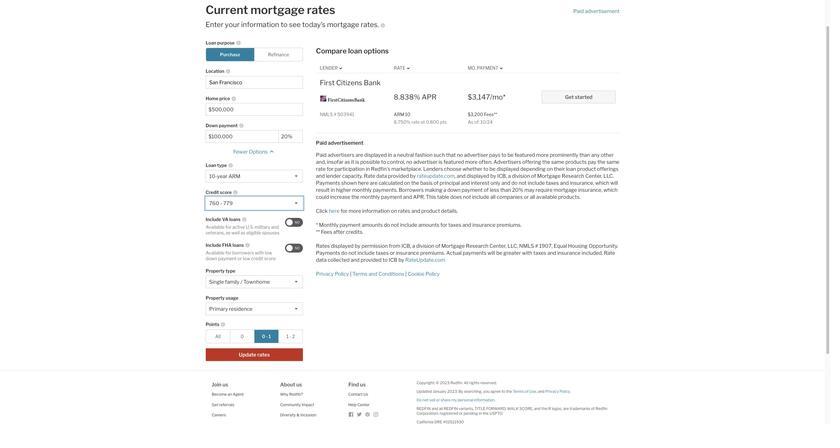 Task type: describe. For each thing, give the bounding box(es) containing it.
down inside , and displayed by icb, a division of mortgage research center, llc. payments shown here are calculated on the basis of principal and interest only and do not include taxes and insurance, which will result in higher monthly payments. borrowers making a down payment of less than 20% may require mortgage insurance, which could increase the monthly payment and apr. this table does not include all companies or all available products.
[[448, 188, 461, 194]]

and right score,
[[535, 407, 541, 412]]

and up products.
[[561, 181, 569, 187]]

purchase
[[220, 52, 240, 57]]

available for payment
[[206, 251, 225, 256]]

product inside paid advertisers are displayed in a neutral fashion such that no advertiser pays to be featured more prominently than any other and, insofar as it is possible to control, no advertiser is featured more often. advertisers offering the same products pay the same rate for participation in redfin's marketplace. lenders choose whether to be displayed depending on their loan product offerings and lender capacity. rate data provided by
[[578, 167, 596, 173]]

do inside , and displayed by icb, a division of mortgage research center, llc. payments shown here are calculated on the basis of principal and interest only and do not include taxes and insurance, which will result in higher monthly payments. borrowers making a down payment of less than 20% may require mortgage insurance, which could increase the monthly payment and apr. this table does not include all companies or all available products.
[[512, 181, 518, 187]]

will inside , and displayed by icb, a division of mortgage research center, llc. payments shown here are calculated on the basis of principal and interest only and do not include taxes and insurance, which will result in higher monthly payments. borrowers making a down payment of less than 20% may require mortgage insurance, which could increase the monthly payment and apr. this table does not include all companies or all available products.
[[611, 181, 619, 187]]

icb, inside rates displayed by permission from icb, a division of mortgage research center, llc, nmls # 1907, equal housing opportunity. payments do not include taxes or insurance premiums. actual payments will be greater with taxes and insurance included. rate data collected and provided to icb by
[[402, 244, 412, 250]]

0 horizontal spatial here
[[329, 209, 340, 215]]

0 horizontal spatial as
[[226, 230, 231, 236]]

redfin
[[596, 407, 608, 412]]

get for get referrals
[[212, 403, 219, 408]]

score inside available for borrowers with low down payment or low credit score
[[264, 256, 276, 262]]

0 vertical spatial mortgage
[[251, 3, 305, 17]]

a up table
[[444, 188, 447, 194]]

do not sell or share my personal information .
[[417, 399, 496, 403]]

cookie
[[408, 272, 425, 278]]

Purchase radio
[[206, 48, 255, 62]]

8.750
[[394, 120, 407, 125]]

redfin's
[[371, 167, 391, 173]]

1 - 2 radio
[[279, 330, 303, 344]]

loan inside paid advertisers are displayed in a neutral fashion such that no advertiser pays to be featured more prominently than any other and, insofar as it is possible to control, no advertiser is featured more often. advertisers offering the same products pay the same rate for participation in redfin's marketplace. lenders choose whether to be displayed depending on their loan product offerings and lender capacity. rate data provided by
[[567, 167, 577, 173]]

down
[[206, 123, 218, 129]]

0 horizontal spatial #
[[334, 112, 337, 117]]

from
[[389, 244, 401, 250]]

0 horizontal spatial advertisement
[[328, 140, 364, 146]]

pays
[[490, 152, 501, 159]]

2 redfin from the left
[[444, 407, 458, 412]]

and left 'interest'
[[461, 181, 470, 187]]

center, inside , and displayed by icb, a division of mortgage research center, llc. payments shown here are calculated on the basis of principal and interest only and do not include taxes and insurance, which will result in higher monthly payments. borrowers making a down payment of less than 20% may require mortgage insurance, which could increase the monthly payment and apr. this table does not include all companies or all available products.
[[586, 174, 603, 180]]

share
[[441, 399, 451, 403]]

in up control,
[[388, 152, 393, 159]]

whether
[[463, 167, 483, 173]]

in down possible
[[366, 167, 370, 173]]

and down sell
[[432, 407, 439, 412]]

1 horizontal spatial as
[[241, 230, 246, 236]]

in inside redfin and all redfin variants, title forward, walk score, and the r logos, are trademarks of redfin corporation, registered or pending in the uspto.
[[479, 412, 482, 417]]

community impact button
[[280, 403, 315, 408]]

on inside , and displayed by icb, a division of mortgage research center, llc. payments shown here are calculated on the basis of principal and interest only and do not include taxes and insurance, which will result in higher monthly payments. borrowers making a down payment of less than 20% may require mortgage insurance, which could increase the monthly payment and apr. this table does not include all companies or all available products.
[[405, 181, 411, 187]]

shown
[[342, 181, 357, 187]]

0 vertical spatial insurance,
[[570, 181, 595, 187]]

0 horizontal spatial on
[[391, 209, 397, 215]]

1 vertical spatial all
[[464, 381, 469, 386]]

of inside redfin and all redfin variants, title forward, walk score, and the r logos, are trademarks of redfin corporation, registered or pending in the uspto.
[[592, 407, 595, 412]]

the right offering
[[543, 159, 551, 166]]

1 vertical spatial advertiser
[[414, 159, 438, 166]]

for inside paid advertisers are displayed in a neutral fashion such that no advertiser pays to be featured more prominently than any other and, insofar as it is possible to control, no advertiser is featured more often. advertisers offering the same products pay the same rate for participation in redfin's marketplace. lenders choose whether to be displayed depending on their loan product offerings and lender capacity. rate data provided by
[[327, 167, 334, 173]]

after
[[334, 230, 345, 236]]

mo. payment button
[[468, 65, 505, 71]]

capacity.
[[342, 174, 363, 180]]

not right do at the bottom
[[423, 399, 429, 403]]

0 horizontal spatial no
[[407, 159, 413, 166]]

2 horizontal spatial policy
[[560, 390, 570, 395]]

include inside rates displayed by permission from icb, a division of mortgage research center, llc, nmls # 1907, equal housing opportunity. payments do not include taxes or insurance premiums. actual payments will be greater with taxes and insurance included. rate data collected and provided to icb by
[[358, 251, 375, 257]]

or inside , and displayed by icb, a division of mortgage research center, llc. payments shown here are calculated on the basis of principal and interest only and do not include taxes and insurance, which will result in higher monthly payments. borrowers making a down payment of less than 20% may require mortgage insurance, which could increase the monthly payment and apr. this table does not include all companies or all available products.
[[524, 195, 529, 201]]

and down choose
[[457, 174, 466, 180]]

center, inside rates displayed by permission from icb, a division of mortgage research center, llc, nmls # 1907, equal housing opportunity. payments do not include taxes or insurance premiums. actual payments will be greater with taxes and insurance included. rate data collected and provided to icb by
[[490, 244, 507, 250]]

impact
[[302, 403, 315, 408]]

division inside , and displayed by icb, a division of mortgage research center, llc. payments shown here are calculated on the basis of principal and interest only and do not include taxes and insurance, which will result in higher monthly payments. borrowers making a down payment of less than 20% may require mortgage insurance, which could increase the monthly payment and apr. this table does not include all companies or all available products.
[[512, 174, 531, 180]]

forward,
[[487, 407, 507, 412]]

and,
[[316, 159, 326, 166]]

Home price text field
[[209, 107, 300, 113]]

to down often.
[[484, 167, 489, 173]]

available for active u.s. military and veterans, as well as eligible spouses
[[206, 225, 280, 236]]

1 vertical spatial paid advertisement
[[316, 140, 364, 146]]

rates displayed by permission from icb, a division of mortgage research center, llc, nmls # 1907, equal housing opportunity. payments do not include taxes or insurance premiums. actual payments will be greater with taxes and insurance included. rate data collected and provided to icb by
[[316, 244, 619, 264]]

down payment
[[206, 123, 238, 129]]

down inside available for borrowers with low down payment or low credit score
[[206, 256, 217, 262]]

1 same from the left
[[552, 159, 565, 166]]

1 horizontal spatial ,
[[537, 390, 538, 395]]

1 vertical spatial terms
[[513, 390, 525, 395]]

for right here link
[[341, 209, 348, 215]]

payment
[[477, 65, 499, 71]]

other
[[601, 152, 614, 159]]

1 vertical spatial monthly
[[361, 195, 380, 201]]

by down credits.
[[355, 244, 361, 250]]

diversity
[[280, 414, 296, 418]]

taxes down permission at left
[[376, 251, 389, 257]]

2 | from the left
[[406, 272, 407, 278]]

1 horizontal spatial mortgage
[[327, 20, 360, 29]]

include va loans
[[206, 217, 241, 223]]

become an agent button
[[212, 393, 244, 398]]

1 horizontal spatial privacy
[[546, 390, 559, 395]]

0 vertical spatial no
[[457, 152, 463, 159]]

lender
[[326, 174, 341, 180]]

you
[[484, 390, 490, 395]]

redfin.
[[451, 381, 463, 386]]

provided inside paid advertisers are displayed in a neutral fashion such that no advertiser pays to be featured more prominently than any other and, insofar as it is possible to control, no advertiser is featured more often. advertisers offering the same products pay the same rate for participation in redfin's marketplace. lenders choose whether to be displayed depending on their loan product offerings and lender capacity. rate data provided by
[[388, 174, 409, 180]]

or right sell
[[437, 399, 440, 403]]

of left use
[[525, 390, 529, 395]]

, inside , and displayed by icb, a division of mortgage research center, llc. payments shown here are calculated on the basis of principal and interest only and do not include taxes and insurance, which will result in higher monthly payments. borrowers making a down payment of less than 20% may require mortgage insurance, which could increase the monthly payment and apr. this table does not include all companies or all available products.
[[455, 174, 456, 180]]

referrals
[[219, 403, 235, 408]]

displayed down advertisers on the top of the page
[[497, 167, 520, 173]]

and down "1907,"
[[548, 251, 557, 257]]

does
[[451, 195, 462, 201]]

property type element
[[206, 265, 300, 276]]

products.
[[559, 195, 581, 201]]

0 vertical spatial privacy
[[316, 272, 334, 278]]

of down depending
[[532, 174, 537, 180]]

rate inside paid advertisers are displayed in a neutral fashion such that no advertiser pays to be featured more prominently than any other and, insofar as it is possible to control, no advertiser is featured more often. advertisers offering the same products pay the same rate for participation in redfin's marketplace. lenders choose whether to be displayed depending on their loan product offerings and lender capacity. rate data provided by
[[364, 174, 376, 180]]

1 vertical spatial paid
[[316, 140, 327, 146]]

% inside arm 10 8.750 % rate at 0.800 pts
[[407, 120, 411, 125]]

- for 760
[[220, 201, 222, 207]]

rates inside 'update rates' button
[[258, 353, 270, 359]]

residence
[[229, 307, 253, 313]]

as inside paid advertisers are displayed in a neutral fashion such that no advertiser pays to be featured more prominently than any other and, insofar as it is possible to control, no advertiser is featured more often. advertisers offering the same products pay the same rate for participation in redfin's marketplace. lenders choose whether to be displayed depending on their loan product offerings and lender capacity. rate data provided by
[[345, 159, 350, 166]]

diversity & inclusion
[[280, 414, 317, 418]]

2 amounts from the left
[[419, 223, 440, 229]]

1 vertical spatial insurance,
[[579, 188, 603, 194]]

single
[[209, 280, 224, 286]]

often.
[[479, 159, 493, 166]]

the left r
[[542, 407, 548, 412]]

details.
[[442, 209, 458, 215]]

provided inside rates displayed by permission from icb, a division of mortgage research center, llc, nmls # 1907, equal housing opportunity. payments do not include taxes or insurance premiums. actual payments will be greater with taxes and insurance included. rate data collected and provided to icb by
[[361, 258, 382, 264]]

agree
[[491, 390, 501, 395]]

rateupdate.com link
[[417, 174, 455, 180]]

and left conditions
[[369, 272, 378, 278]]

possible
[[361, 159, 380, 166]]

products
[[566, 159, 587, 166]]

to left see
[[281, 20, 288, 29]]

rate inside paid advertisers are displayed in a neutral fashion such that no advertiser pays to be featured more prominently than any other and, insofar as it is possible to control, no advertiser is featured more often. advertisers offering the same products pay the same rate for participation in redfin's marketplace. lenders choose whether to be displayed depending on their loan product offerings and lender capacity. rate data provided by
[[316, 167, 326, 173]]

type for year
[[217, 163, 227, 168]]

get for get started
[[566, 94, 574, 100]]

0 horizontal spatial terms
[[353, 272, 368, 278]]

require
[[536, 188, 553, 194]]

choose
[[444, 167, 462, 173]]

to up redfin's at the left of the page
[[381, 159, 386, 166]]

data inside rates displayed by permission from icb, a division of mortgage research center, llc, nmls # 1907, equal housing opportunity. payments do not include taxes or insurance premiums. actual payments will be greater with taxes and insurance included. rate data collected and provided to icb by
[[316, 258, 327, 264]]

at
[[421, 120, 425, 125]]

1 horizontal spatial low
[[265, 251, 272, 256]]

by inside paid advertisers are displayed in a neutral fashion such that no advertiser pays to be featured more prominently than any other and, insofar as it is possible to control, no advertiser is featured more often. advertisers offering the same products pay the same rate for participation in redfin's marketplace. lenders choose whether to be displayed depending on their loan product offerings and lender capacity. rate data provided by
[[410, 174, 416, 180]]

update rates button
[[206, 349, 303, 362]]

making
[[425, 188, 443, 194]]

0 vertical spatial score
[[220, 190, 232, 196]]

2 vertical spatial more
[[349, 209, 361, 215]]

are inside , and displayed by icb, a division of mortgage research center, llc. payments shown here are calculated on the basis of principal and interest only and do not include taxes and insurance, which will result in higher monthly payments. borrowers making a down payment of less than 20% may require mortgage insurance, which could increase the monthly payment and apr. this table does not include all companies or all available products.
[[370, 181, 378, 187]]

monthly
[[319, 223, 339, 229]]

pay
[[588, 159, 597, 166]]

payment down 'interest'
[[462, 188, 483, 194]]

10-year arm
[[209, 174, 241, 180]]

include up "may"
[[528, 181, 545, 187]]

than inside paid advertisers are displayed in a neutral fashion such that no advertiser pays to be featured more prominently than any other and, insofar as it is possible to control, no advertiser is featured more often. advertisers offering the same products pay the same rate for participation in redfin's marketplace. lenders choose whether to be displayed depending on their loan product offerings and lender capacity. rate data provided by
[[580, 152, 591, 159]]

0 vertical spatial loan
[[348, 47, 363, 55]]

not inside rates displayed by permission from icb, a division of mortgage research center, llc, nmls # 1907, equal housing opportunity. payments do not include taxes or insurance premiums. actual payments will be greater with taxes and insurance included. rate data collected and provided to icb by
[[349, 251, 357, 257]]

payment right down
[[219, 123, 238, 129]]

on inside paid advertisers are displayed in a neutral fashion such that no advertiser pays to be featured more prominently than any other and, insofar as it is possible to control, no advertiser is featured more often. advertisers offering the same products pay the same rate for participation in redfin's marketplace. lenders choose whether to be displayed depending on their loan product offerings and lender capacity. rate data provided by
[[547, 167, 553, 173]]

0 vertical spatial be
[[508, 152, 514, 159]]

redfin pinterest image
[[365, 413, 370, 418]]

1 horizontal spatial all
[[491, 195, 496, 201]]

0 vertical spatial .
[[570, 390, 571, 395]]

searching,
[[465, 390, 483, 395]]

updated january 2023: by searching, you agree to the terms of use , and privacy policy .
[[417, 390, 571, 395]]

research inside , and displayed by icb, a division of mortgage research center, llc. payments shown here are calculated on the basis of principal and interest only and do not include taxes and insurance, which will result in higher monthly payments. borrowers making a down payment of less than 20% may require mortgage insurance, which could increase the monthly payment and apr. this table does not include all companies or all available products.
[[562, 174, 585, 180]]

1 redfin from the left
[[417, 407, 431, 412]]

2 horizontal spatial insurance
[[558, 251, 581, 257]]

and right only
[[502, 181, 511, 187]]

down payment element
[[279, 119, 300, 130]]

the up borrowers
[[412, 181, 420, 187]]

bank
[[364, 79, 381, 87]]

click here for more information on rates and product details.
[[316, 209, 458, 215]]

rateupdate.com
[[406, 258, 446, 264]]

mortgage inside , and displayed by icb, a division of mortgage research center, llc. payments shown here are calculated on the basis of principal and interest only and do not include taxes and insurance, which will result in higher monthly payments. borrowers making a down payment of less than 20% may require mortgage insurance, which could increase the monthly payment and apr. this table does not include all companies or all available products.
[[554, 188, 578, 194]]

payments inside rates displayed by permission from icb, a division of mortgage research center, llc, nmls # 1907, equal housing opportunity. payments do not include taxes or insurance premiums. actual payments will be greater with taxes and insurance included. rate data collected and provided to icb by
[[316, 251, 340, 257]]

about us
[[280, 383, 302, 389]]

housing
[[569, 244, 588, 250]]

taxes down "1907,"
[[534, 251, 547, 257]]

1 vertical spatial rates
[[398, 209, 411, 215]]

join
[[212, 383, 222, 389]]

property for single family / townhome
[[206, 269, 225, 274]]

us for find us
[[360, 383, 366, 389]]

or inside rates displayed by permission from icb, a division of mortgage research center, llc, nmls # 1907, equal housing opportunity. payments do not include taxes or insurance premiums. actual payments will be greater with taxes and insurance included. rate data collected and provided to icb by
[[390, 251, 395, 257]]

0 vertical spatial information
[[241, 20, 279, 29]]

with inside available for borrowers with low down payment or low credit score
[[255, 251, 264, 256]]

why redfin?
[[280, 393, 303, 398]]

walk
[[508, 407, 519, 412]]

careers
[[212, 414, 226, 418]]

1907,
[[540, 244, 553, 250]]

not inside '* monthly payment amounts do not include amounts for taxes and insurance premiums. ** fees after credits.'
[[391, 223, 399, 229]]

1 horizontal spatial paid advertisement
[[574, 8, 620, 14]]

1 horizontal spatial %
[[414, 93, 421, 101]]

- for 1
[[290, 335, 292, 340]]

fewer
[[233, 149, 248, 155]]

the right the agree
[[507, 390, 513, 395]]

terms of use link
[[513, 390, 537, 395]]

to right the agree
[[502, 390, 506, 395]]

first citizens bank
[[320, 79, 381, 87]]

contact us button
[[349, 393, 369, 398]]

0 vertical spatial monthly
[[353, 188, 372, 194]]

displayed inside , and displayed by icb, a division of mortgage research center, llc. payments shown here are calculated on the basis of principal and interest only and do not include taxes and insurance, which will result in higher monthly payments. borrowers making a down payment of less than 20% may require mortgage insurance, which could increase the monthly payment and apr. this table does not include all companies or all available products.
[[467, 174, 490, 180]]

All radio
[[206, 330, 230, 344]]

0 horizontal spatial low
[[243, 256, 250, 262]]

basis
[[421, 181, 433, 187]]

include down 'interest'
[[473, 195, 490, 201]]

0 vertical spatial featured
[[515, 152, 536, 159]]

include for include va loans
[[206, 217, 221, 223]]

or inside redfin and all redfin variants, title forward, walk score, and the r logos, are trademarks of redfin corporation, registered or pending in the uspto.
[[459, 412, 463, 417]]

collected
[[328, 258, 350, 264]]

to up advertisers on the top of the page
[[502, 152, 507, 159]]

lenders
[[424, 167, 443, 173]]

not right does
[[463, 195, 471, 201]]

include inside '* monthly payment amounts do not include amounts for taxes and insurance premiums. ** fees after credits.'
[[401, 223, 418, 229]]

paid inside paid advertisers are displayed in a neutral fashion such that no advertiser pays to be featured more prominently than any other and, insofar as it is possible to control, no advertiser is featured more often. advertisers offering the same products pay the same rate for participation in redfin's marketplace. lenders choose whether to be displayed depending on their loan product offerings and lender capacity. rate data provided by
[[316, 152, 327, 159]]

paid advertisers are displayed in a neutral fashion such that no advertiser pays to be featured more prominently than any other and, insofar as it is possible to control, no advertiser is featured more often. advertisers offering the same products pay the same rate for participation in redfin's marketplace. lenders choose whether to be displayed depending on their loan product offerings and lender capacity. rate data provided by
[[316, 152, 620, 180]]

military
[[255, 225, 270, 230]]

8.838
[[394, 93, 414, 101]]

payments.
[[373, 188, 398, 194]]

option group for loan purpose
[[206, 48, 303, 62]]

0 horizontal spatial privacy policy link
[[316, 272, 349, 278]]

mortgage inside rates displayed by permission from icb, a division of mortgage research center, llc, nmls # 1907, equal housing opportunity. payments do not include taxes or insurance premiums. actual payments will be greater with taxes and insurance included. rate data collected and provided to icb by
[[442, 244, 465, 250]]

loans for include va loans
[[229, 217, 241, 223]]

are inside paid advertisers are displayed in a neutral fashion such that no advertiser pays to be featured more prominently than any other and, insofar as it is possible to control, no advertiser is featured more often. advertisers offering the same products pay the same rate for participation in redfin's marketplace. lenders choose whether to be displayed depending on their loan product offerings and lender capacity. rate data provided by
[[356, 152, 363, 159]]

/mo*
[[490, 93, 506, 101]]

1 is from the left
[[356, 159, 360, 166]]

1 horizontal spatial advertiser
[[464, 152, 489, 159]]

will inside rates displayed by permission from icb, a division of mortgage research center, llc, nmls # 1907, equal housing opportunity. payments do not include taxes or insurance premiums. actual payments will be greater with taxes and insurance included. rate data collected and provided to icb by
[[488, 251, 496, 257]]

2 vertical spatial information
[[474, 399, 495, 403]]

2 same from the left
[[607, 159, 620, 166]]

year
[[217, 174, 228, 180]]

, and displayed by icb, a division of mortgage research center, llc. payments shown here are calculated on the basis of principal and interest only and do not include taxes and insurance, which will result in higher monthly payments. borrowers making a down payment of less than 20% may require mortgage insurance, which could increase the monthly payment and apr. this table does not include all companies or all available products.
[[316, 174, 619, 201]]

premiums. inside '* monthly payment amounts do not include amounts for taxes and insurance premiums. ** fees after credits.'
[[497, 223, 522, 229]]

advertisers
[[494, 159, 522, 166]]

a inside rates displayed by permission from icb, a division of mortgage research center, llc, nmls # 1907, equal housing opportunity. payments do not include taxes or insurance premiums. actual payments will be greater with taxes and insurance included. rate data collected and provided to icb by
[[413, 244, 415, 250]]

1 vertical spatial arm
[[229, 174, 241, 180]]

actual
[[447, 251, 462, 257]]

here inside , and displayed by icb, a division of mortgage research center, llc. payments shown here are calculated on the basis of principal and interest only and do not include taxes and insurance, which will result in higher monthly payments. borrowers making a down payment of less than 20% may require mortgage insurance, which could increase the monthly payment and apr. this table does not include all companies or all available products.
[[358, 181, 369, 187]]

and right collected
[[351, 258, 360, 264]]

to inside rates displayed by permission from icb, a division of mortgage research center, llc, nmls # 1907, equal housing opportunity. payments do not include taxes or insurance premiums. actual payments will be greater with taxes and insurance included. rate data collected and provided to icb by
[[383, 258, 388, 264]]

in inside , and displayed by icb, a division of mortgage research center, llc. payments shown here are calculated on the basis of principal and interest only and do not include taxes and insurance, which will result in higher monthly payments. borrowers making a down payment of less than 20% may require mortgage insurance, which could increase the monthly payment and apr. this table does not include all companies or all available products.
[[331, 188, 335, 194]]

by right icb
[[399, 258, 405, 264]]

updated
[[417, 390, 432, 395]]

the down any
[[598, 159, 606, 166]]

0 horizontal spatial be
[[490, 167, 496, 173]]

of inside rates displayed by permission from icb, a division of mortgage research center, llc, nmls # 1907, equal housing opportunity. payments do not include taxes or insurance premiums. actual payments will be greater with taxes and insurance included. rate data collected and provided to icb by
[[436, 244, 441, 250]]

the right increase
[[352, 195, 360, 201]]

1 vertical spatial privacy policy link
[[546, 390, 570, 395]]

1 vertical spatial more
[[465, 159, 478, 166]]

pts
[[440, 120, 447, 125]]

companies
[[497, 195, 523, 201]]

0 vertical spatial more
[[537, 152, 549, 159]]

principal
[[440, 181, 460, 187]]

loans for include fha loans
[[233, 243, 244, 248]]

the left uspto.
[[483, 412, 489, 417]]

paid advertisement button
[[574, 8, 620, 15]]

of down rateupdate.com link
[[434, 181, 439, 187]]

logos,
[[552, 407, 563, 412]]

llc.
[[604, 174, 614, 180]]

0 - 1
[[262, 335, 271, 340]]

503941
[[338, 112, 354, 117]]

spouses
[[262, 230, 280, 236]]

enter your information to see today's mortgage rates.
[[206, 20, 379, 29]]

points
[[206, 322, 219, 328]]

2 horizontal spatial all
[[530, 195, 536, 201]]

taxes inside '* monthly payment amounts do not include amounts for taxes and insurance premiums. ** fees after credits.'
[[449, 223, 462, 229]]

loan for loan purpose
[[206, 40, 216, 46]]

1 horizontal spatial rates
[[307, 3, 336, 17]]

calculated
[[379, 181, 403, 187]]

0 vertical spatial which
[[596, 181, 610, 187]]

a down advertisers on the top of the page
[[509, 174, 511, 180]]

and right use
[[538, 390, 545, 395]]

available
[[537, 195, 558, 201]]

- for 0
[[266, 335, 268, 340]]

eligible
[[247, 230, 261, 236]]

and down borrowers
[[404, 195, 412, 201]]

0 for 0 - 1
[[262, 335, 265, 340]]

and inside available for active u.s. military and veterans, as well as eligible spouses
[[271, 225, 279, 230]]

of left less
[[484, 188, 489, 194]]

rate inside arm 10 8.750 % rate at 0.800 pts
[[412, 120, 420, 125]]

0 horizontal spatial featured
[[444, 159, 464, 166]]



Task type: locate. For each thing, give the bounding box(es) containing it.
property up single
[[206, 269, 225, 274]]

0 vertical spatial mortgage
[[538, 174, 561, 180]]

0 vertical spatial property
[[206, 269, 225, 274]]

not up 20%
[[519, 181, 527, 187]]

2 property from the top
[[206, 296, 225, 301]]

1 vertical spatial mortgage
[[442, 244, 465, 250]]

mortgage inside , and displayed by icb, a division of mortgage research center, llc. payments shown here are calculated on the basis of principal and interest only and do not include taxes and insurance, which will result in higher monthly payments. borrowers making a down payment of less than 20% may require mortgage insurance, which could increase the monthly payment and apr. this table does not include all companies or all available products.
[[538, 174, 561, 180]]

arm inside arm 10 8.750 % rate at 0.800 pts
[[394, 112, 405, 117]]

loan left options
[[348, 47, 363, 55]]

all left rights at the right of page
[[464, 381, 469, 386]]

2 horizontal spatial do
[[512, 181, 518, 187]]

find us
[[349, 383, 366, 389]]

1 include from the top
[[206, 217, 221, 223]]

1 us from the left
[[223, 383, 228, 389]]

not up collected
[[349, 251, 357, 257]]

$3,200
[[468, 112, 484, 117]]

property usage element
[[206, 292, 300, 303]]

1 horizontal spatial be
[[497, 251, 503, 257]]

research inside rates displayed by permission from icb, a division of mortgage research center, llc, nmls # 1907, equal housing opportunity. payments do not include taxes or insurance premiums. actual payments will be greater with taxes and insurance included. rate data collected and provided to icb by
[[466, 244, 489, 250]]

insurance inside '* monthly payment amounts do not include amounts for taxes and insurance premiums. ** fees after credits.'
[[473, 223, 496, 229]]

mortgage
[[538, 174, 561, 180], [442, 244, 465, 250]]

displayed
[[365, 152, 387, 159], [497, 167, 520, 173], [467, 174, 490, 180], [331, 244, 354, 250]]

$3,200 fees** as of: 10/24
[[468, 112, 498, 125]]

1 horizontal spatial icb,
[[498, 174, 507, 180]]

us for join us
[[223, 383, 228, 389]]

option group containing all
[[206, 330, 303, 344]]

0 horizontal spatial 1
[[269, 335, 271, 340]]

0 horizontal spatial rate
[[316, 167, 326, 173]]

taxes inside , and displayed by icb, a division of mortgage research center, llc. payments shown here are calculated on the basis of principal and interest only and do not include taxes and insurance, which will result in higher monthly payments. borrowers making a down payment of less than 20% may require mortgage insurance, which could increase the monthly payment and apr. this table does not include all companies or all available products.
[[546, 181, 559, 187]]

0 horizontal spatial nmls
[[320, 112, 333, 117]]

type for family
[[226, 269, 236, 274]]

trademarks
[[570, 407, 591, 412]]

0 vertical spatial division
[[512, 174, 531, 180]]

credits.
[[346, 230, 364, 236]]

for inside '* monthly payment amounts do not include amounts for taxes and insurance premiums. ** fees after credits.'
[[441, 223, 448, 229]]

rate button
[[394, 65, 411, 71]]

0 vertical spatial here
[[358, 181, 369, 187]]

1 vertical spatial be
[[490, 167, 496, 173]]

1 vertical spatial will
[[488, 251, 496, 257]]

in right pending
[[479, 412, 482, 417]]

va
[[222, 217, 229, 223]]

0 for 0
[[241, 335, 244, 340]]

1 vertical spatial property
[[206, 296, 225, 301]]

product
[[578, 167, 596, 173], [422, 209, 440, 215]]

0 vertical spatial rates
[[307, 3, 336, 17]]

a up control,
[[394, 152, 396, 159]]

rate left at on the right of the page
[[412, 120, 420, 125]]

help center
[[349, 403, 370, 408]]

for inside available for borrowers with low down payment or low credit score
[[226, 251, 232, 256]]

1 option group from the top
[[206, 48, 303, 62]]

2 horizontal spatial rate
[[605, 251, 616, 257]]

1 vertical spatial advertisement
[[328, 140, 364, 146]]

featured
[[515, 152, 536, 159], [444, 159, 464, 166]]

rateupdate.com
[[417, 174, 455, 180]]

# inside rates displayed by permission from icb, a division of mortgage research center, llc, nmls # 1907, equal housing opportunity. payments do not include taxes or insurance premiums. actual payments will be greater with taxes and insurance included. rate data collected and provided to icb by
[[536, 244, 539, 250]]

purpose
[[217, 40, 235, 46]]

3 us from the left
[[360, 383, 366, 389]]

arm right year
[[229, 174, 241, 180]]

1 1 from the left
[[269, 335, 271, 340]]

and down apr.
[[412, 209, 421, 215]]

about
[[280, 383, 296, 389]]

Refinance radio
[[254, 48, 303, 62]]

are inside redfin and all redfin variants, title forward, walk score, and the r logos, are trademarks of redfin corporation, registered or pending in the uspto.
[[564, 407, 569, 412]]

0 horizontal spatial 0
[[241, 335, 244, 340]]

premiums.
[[497, 223, 522, 229], [421, 251, 446, 257]]

are up possible
[[356, 152, 363, 159]]

loan up 10-
[[206, 163, 216, 168]]

veterans,
[[206, 230, 225, 236]]

Down payment text field
[[281, 134, 300, 140]]

1 horizontal spatial than
[[580, 152, 591, 159]]

1 0 from the left
[[241, 335, 244, 340]]

by inside , and displayed by icb, a division of mortgage research center, llc. payments shown here are calculated on the basis of principal and interest only and do not include taxes and insurance, which will result in higher monthly payments. borrowers making a down payment of less than 20% may require mortgage insurance, which could increase the monthly payment and apr. this table does not include all companies or all available products.
[[491, 174, 497, 180]]

be down often.
[[490, 167, 496, 173]]

1 property from the top
[[206, 269, 225, 274]]

2 available from the top
[[206, 251, 225, 256]]

insurance up the payments
[[473, 223, 496, 229]]

loan left purpose
[[206, 40, 216, 46]]

1 - 2
[[287, 335, 295, 340]]

1 | from the left
[[350, 272, 352, 278]]

loan type
[[206, 163, 227, 168]]

1 horizontal spatial terms
[[513, 390, 525, 395]]

1 horizontal spatial down
[[448, 188, 461, 194]]

and inside '* monthly payment amounts do not include amounts for taxes and insurance premiums. ** fees after credits.'
[[463, 223, 472, 229]]

1 loan from the top
[[206, 40, 216, 46]]

1 horizontal spatial product
[[578, 167, 596, 173]]

an
[[228, 393, 232, 398]]

their
[[554, 167, 566, 173]]

arm 10 8.750 % rate at 0.800 pts
[[394, 112, 447, 125]]

than inside , and displayed by icb, a division of mortgage research center, llc. payments shown here are calculated on the basis of principal and interest only and do not include taxes and insurance, which will result in higher monthly payments. borrowers making a down payment of less than 20% may require mortgage insurance, which could increase the monthly payment and apr. this table does not include all companies or all available products.
[[501, 188, 511, 194]]

today's
[[303, 20, 326, 29]]

include fha loans
[[206, 243, 244, 248]]

0 horizontal spatial insurance
[[396, 251, 419, 257]]

mo. payment
[[468, 65, 499, 71]]

1 horizontal spatial center,
[[586, 174, 603, 180]]

2 vertical spatial mortgage
[[554, 188, 578, 194]]

which
[[596, 181, 610, 187], [604, 188, 618, 194]]

available inside available for borrowers with low down payment or low credit score
[[206, 251, 225, 256]]

0 horizontal spatial do
[[342, 251, 348, 257]]

corporation,
[[417, 412, 439, 417]]

2 horizontal spatial us
[[360, 383, 366, 389]]

started
[[575, 94, 593, 100]]

agent
[[233, 393, 244, 398]]

1 horizontal spatial amounts
[[419, 223, 440, 229]]

0 horizontal spatial .
[[495, 399, 496, 403]]

lender
[[320, 65, 338, 71]]

0 horizontal spatial provided
[[361, 258, 382, 264]]

0 horizontal spatial mortgage
[[251, 3, 305, 17]]

a
[[394, 152, 396, 159], [509, 174, 511, 180], [444, 188, 447, 194], [413, 244, 415, 250]]

1 horizontal spatial information
[[363, 209, 390, 215]]

advertisement inside button
[[586, 8, 620, 14]]

single family / townhome
[[209, 280, 270, 286]]

&
[[297, 414, 300, 418]]

and inside paid advertisers are displayed in a neutral fashion such that no advertiser pays to be featured more prominently than any other and, insofar as it is possible to control, no advertiser is featured more often. advertisers offering the same products pay the same rate for participation in redfin's marketplace. lenders choose whether to be displayed depending on their loan product offerings and lender capacity. rate data provided by
[[316, 174, 325, 180]]

0 horizontal spatial arm
[[229, 174, 241, 180]]

here link
[[329, 209, 340, 215]]

advertiser down fashion
[[414, 159, 438, 166]]

all inside radio
[[215, 335, 221, 340]]

2 us from the left
[[297, 383, 302, 389]]

0 horizontal spatial product
[[422, 209, 440, 215]]

1 vertical spatial which
[[604, 188, 618, 194]]

price
[[219, 96, 230, 101]]

**
[[316, 230, 320, 236]]

rates
[[307, 3, 336, 17], [398, 209, 411, 215], [258, 353, 270, 359]]

2 option group from the top
[[206, 330, 303, 344]]

participation
[[335, 167, 365, 173]]

1 horizontal spatial same
[[607, 159, 620, 166]]

taxes up require
[[546, 181, 559, 187]]

be inside rates displayed by permission from icb, a division of mortgage research center, llc, nmls # 1907, equal housing opportunity. payments do not include taxes or insurance premiums. actual payments will be greater with taxes and insurance included. rate data collected and provided to icb by
[[497, 251, 503, 257]]

1 horizontal spatial 0
[[262, 335, 265, 340]]

and up rates displayed by permission from icb, a division of mortgage research center, llc, nmls # 1907, equal housing opportunity. payments do not include taxes or insurance premiums. actual payments will be greater with taxes and insurance included. rate data collected and provided to icb by
[[463, 223, 472, 229]]

all inside redfin and all redfin variants, title forward, walk score, and the r logos, are trademarks of redfin corporation, registered or pending in the uspto.
[[439, 407, 443, 412]]

available for veterans,
[[206, 225, 225, 230]]

1 vertical spatial loans
[[233, 243, 244, 248]]

than up companies
[[501, 188, 511, 194]]

arm
[[394, 112, 405, 117], [229, 174, 241, 180]]

1 payments from the top
[[316, 181, 340, 187]]

low down spouses
[[265, 251, 272, 256]]

option group containing purchase
[[206, 48, 303, 62]]

1 available from the top
[[206, 225, 225, 230]]

taxes down details.
[[449, 223, 462, 229]]

2 loan from the top
[[206, 163, 216, 168]]

loan for loan type
[[206, 163, 216, 168]]

credit
[[206, 190, 219, 196]]

do inside rates displayed by permission from icb, a division of mortgage research center, llc, nmls # 1907, equal housing opportunity. payments do not include taxes or insurance premiums. actual payments will be greater with taxes and insurance included. rate data collected and provided to icb by
[[342, 251, 348, 257]]

0 vertical spatial nmls
[[320, 112, 333, 117]]

all down share
[[439, 407, 443, 412]]

will right the payments
[[488, 251, 496, 257]]

redfin instagram image
[[374, 413, 379, 418]]

us
[[364, 393, 369, 398]]

* monthly payment amounts do not include amounts for taxes and insurance premiums. ** fees after credits.
[[316, 223, 522, 236]]

by up only
[[491, 174, 497, 180]]

2 is from the left
[[439, 159, 443, 166]]

1 horizontal spatial policy
[[426, 272, 440, 278]]

mortgage up enter your information to see today's mortgage rates.
[[251, 3, 305, 17]]

for
[[327, 167, 334, 173], [341, 209, 348, 215], [441, 223, 448, 229], [226, 225, 232, 230], [226, 251, 232, 256]]

advertisement
[[586, 8, 620, 14], [328, 140, 364, 146]]

State, City, County, ZIP search field
[[206, 76, 303, 89]]

2 vertical spatial on
[[391, 209, 397, 215]]

| left terms and conditions link
[[350, 272, 352, 278]]

in right result
[[331, 188, 335, 194]]

0 vertical spatial are
[[356, 152, 363, 159]]

. down the agree
[[495, 399, 496, 403]]

or inside available for borrowers with low down payment or low credit score
[[238, 256, 242, 262]]

0 vertical spatial #
[[334, 112, 337, 117]]

0 horizontal spatial redfin
[[417, 407, 431, 412]]

1 vertical spatial information
[[363, 209, 390, 215]]

2 with from the left
[[523, 251, 533, 257]]

arm up '8.750'
[[394, 112, 405, 117]]

0 vertical spatial available
[[206, 225, 225, 230]]

get left started
[[566, 94, 574, 100]]

taxes
[[546, 181, 559, 187], [449, 223, 462, 229], [376, 251, 389, 257], [534, 251, 547, 257]]

provided
[[388, 174, 409, 180], [361, 258, 382, 264]]

include for include fha loans
[[206, 243, 221, 248]]

2 vertical spatial are
[[564, 407, 569, 412]]

division down depending
[[512, 174, 531, 180]]

1 vertical spatial no
[[407, 159, 413, 166]]

available inside available for active u.s. military and veterans, as well as eligible spouses
[[206, 225, 225, 230]]

©
[[436, 381, 440, 386]]

property up 'primary'
[[206, 296, 225, 301]]

policy up logos, on the right
[[560, 390, 570, 395]]

privacy down collected
[[316, 272, 334, 278]]

for down details.
[[441, 223, 448, 229]]

option group up state, city, county, zip 'search field'
[[206, 48, 303, 62]]

0 vertical spatial rate
[[412, 120, 420, 125]]

% left apr
[[414, 93, 421, 101]]

center
[[358, 403, 370, 408]]

do inside '* monthly payment amounts do not include amounts for taxes and insurance premiums. ** fees after credits.'
[[384, 223, 390, 229]]

inclusion
[[301, 414, 317, 418]]

rate down and,
[[316, 167, 326, 173]]

do up 20%
[[512, 181, 518, 187]]

1 vertical spatial rate
[[364, 174, 376, 180]]

1 vertical spatial than
[[501, 188, 511, 194]]

down up the "property type" at the left bottom
[[206, 256, 217, 262]]

,
[[455, 174, 456, 180], [537, 390, 538, 395]]

prominently
[[550, 152, 579, 159]]

0 horizontal spatial |
[[350, 272, 352, 278]]

1 horizontal spatial redfin
[[444, 407, 458, 412]]

score right credit
[[264, 256, 276, 262]]

0
[[241, 335, 244, 340], [262, 335, 265, 340]]

monthly down payments.
[[361, 195, 380, 201]]

center, left llc, on the right bottom of the page
[[490, 244, 507, 250]]

why
[[280, 393, 289, 398]]

update
[[239, 353, 257, 359]]

paid inside button
[[574, 8, 584, 14]]

1 vertical spatial nmls
[[520, 244, 535, 250]]

rate inside button
[[394, 65, 406, 71]]

1 vertical spatial here
[[329, 209, 340, 215]]

do up collected
[[342, 251, 348, 257]]

option group for points
[[206, 330, 303, 344]]

1 vertical spatial down
[[206, 256, 217, 262]]

1 with from the left
[[255, 251, 264, 256]]

fha
[[222, 243, 232, 248]]

1 horizontal spatial rate
[[394, 65, 406, 71]]

us for about us
[[297, 383, 302, 389]]

my
[[452, 399, 457, 403]]

and up spouses
[[271, 225, 279, 230]]

2 1 from the left
[[287, 335, 289, 340]]

0 horizontal spatial advertiser
[[414, 159, 438, 166]]

policy down collected
[[335, 272, 349, 278]]

icb, right from on the bottom of page
[[402, 244, 412, 250]]

advertisers
[[328, 152, 355, 159]]

0 radio
[[230, 330, 255, 344]]

available down the include fha loans
[[206, 251, 225, 256]]

option group
[[206, 48, 303, 62], [206, 330, 303, 344]]

rate up 8.838
[[394, 65, 406, 71]]

1 horizontal spatial loan
[[567, 167, 577, 173]]

location
[[206, 69, 225, 74]]

1 vertical spatial are
[[370, 181, 378, 187]]

1 vertical spatial type
[[226, 269, 236, 274]]

loan
[[206, 40, 216, 46], [206, 163, 216, 168]]

rate down redfin's at the left of the page
[[364, 174, 376, 180]]

be left the greater
[[497, 251, 503, 257]]

0 vertical spatial advertisement
[[586, 8, 620, 14]]

payment up credits.
[[340, 223, 361, 229]]

displayed inside rates displayed by permission from icb, a division of mortgage research center, llc, nmls # 1907, equal housing opportunity. payments do not include taxes or insurance premiums. actual payments will be greater with taxes and insurance included. rate data collected and provided to icb by
[[331, 244, 354, 250]]

- left 2
[[290, 335, 292, 340]]

for down va at the left of page
[[226, 225, 232, 230]]

division inside rates displayed by permission from icb, a division of mortgage research center, llc, nmls # 1907, equal housing opportunity. payments do not include taxes or insurance premiums. actual payments will be greater with taxes and insurance included. rate data collected and provided to icb by
[[417, 244, 435, 250]]

for up lender
[[327, 167, 334, 173]]

1 horizontal spatial here
[[358, 181, 369, 187]]

become
[[212, 393, 227, 398]]

0 vertical spatial %
[[414, 93, 421, 101]]

data inside paid advertisers are displayed in a neutral fashion such that no advertiser pays to be featured more prominently than any other and, insofar as it is possible to control, no advertiser is featured more often. advertisers offering the same products pay the same rate for participation in redfin's marketplace. lenders choose whether to be displayed depending on their loan product offerings and lender capacity. rate data provided by
[[377, 174, 387, 180]]

is down such
[[439, 159, 443, 166]]

privacy up r
[[546, 390, 559, 395]]

2 payments from the top
[[316, 251, 340, 257]]

to left icb
[[383, 258, 388, 264]]

0 horizontal spatial mortgage
[[442, 244, 465, 250]]

0 horizontal spatial down
[[206, 256, 217, 262]]

privacy policy link down collected
[[316, 272, 349, 278]]

0 horizontal spatial policy
[[335, 272, 349, 278]]

payment down payments.
[[381, 195, 402, 201]]

1 horizontal spatial on
[[405, 181, 411, 187]]

Down payment text field
[[209, 134, 276, 140]]

0 vertical spatial all
[[215, 335, 221, 340]]

product down pay
[[578, 167, 596, 173]]

2 include from the top
[[206, 243, 221, 248]]

get started button
[[542, 91, 616, 104]]

here down capacity. at the left of page
[[358, 181, 369, 187]]

1 vertical spatial featured
[[444, 159, 464, 166]]

do
[[512, 181, 518, 187], [384, 223, 390, 229], [342, 251, 348, 257]]

0 vertical spatial do
[[512, 181, 518, 187]]

redfin down do at the bottom
[[417, 407, 431, 412]]

with up credit
[[255, 251, 264, 256]]

increase
[[330, 195, 351, 201]]

- left 779
[[220, 201, 222, 207]]

get inside button
[[566, 94, 574, 100]]

1 horizontal spatial .
[[570, 390, 571, 395]]

rate inside rates displayed by permission from icb, a division of mortgage research center, llc, nmls # 1907, equal housing opportunity. payments do not include taxes or insurance premiums. actual payments will be greater with taxes and insurance included. rate data collected and provided to icb by
[[605, 251, 616, 257]]

first
[[320, 79, 335, 87]]

data down redfin's at the left of the page
[[377, 174, 387, 180]]

lender button
[[320, 65, 344, 71]]

why redfin? button
[[280, 393, 303, 398]]

or down the borrowers
[[238, 256, 242, 262]]

fees
[[321, 230, 332, 236]]

get referrals
[[212, 403, 235, 408]]

get referrals button
[[212, 403, 235, 408]]

redfin twitter image
[[357, 413, 362, 418]]

u.s.
[[246, 225, 254, 230]]

rates right update at the bottom
[[258, 353, 270, 359]]

than up pay
[[580, 152, 591, 159]]

redfin facebook image
[[349, 413, 354, 418]]

2 0 from the left
[[262, 335, 265, 340]]

payments down rates
[[316, 251, 340, 257]]

or up icb
[[390, 251, 395, 257]]

payment inside '* monthly payment amounts do not include amounts for taxes and insurance premiums. ** fees after credits.'
[[340, 223, 361, 229]]

as
[[468, 120, 474, 125]]

2023
[[440, 381, 450, 386]]

become an agent
[[212, 393, 244, 398]]

2 horizontal spatial information
[[474, 399, 495, 403]]

center, down pay
[[586, 174, 603, 180]]

with inside rates displayed by permission from icb, a division of mortgage research center, llc, nmls # 1907, equal housing opportunity. payments do not include taxes or insurance premiums. actual payments will be greater with taxes and insurance included. rate data collected and provided to icb by
[[523, 251, 533, 257]]

property type
[[206, 269, 236, 274]]

division
[[512, 174, 531, 180], [417, 244, 435, 250]]

nmls left 503941
[[320, 112, 333, 117]]

2 horizontal spatial as
[[345, 159, 350, 166]]

0 inside option
[[262, 335, 265, 340]]

nmls inside rates displayed by permission from icb, a division of mortgage research center, llc, nmls # 1907, equal housing opportunity. payments do not include taxes or insurance premiums. actual payments will be greater with taxes and insurance included. rate data collected and provided to icb by
[[520, 244, 535, 250]]

displayed up possible
[[365, 152, 387, 159]]

property for primary residence
[[206, 296, 225, 301]]

icb
[[389, 258, 398, 264]]

0 horizontal spatial all
[[215, 335, 221, 340]]

icb, inside , and displayed by icb, a division of mortgage research center, llc. payments shown here are calculated on the basis of principal and interest only and do not include taxes and insurance, which will result in higher monthly payments. borrowers making a down payment of less than 20% may require mortgage insurance, which could increase the monthly payment and apr. this table does not include all companies or all available products.
[[498, 174, 507, 180]]

0 vertical spatial arm
[[394, 112, 405, 117]]

1 horizontal spatial no
[[457, 152, 463, 159]]

0 horizontal spatial information
[[241, 20, 279, 29]]

0 - 1 radio
[[254, 330, 279, 344]]

compare loan options
[[316, 47, 389, 55]]

0 inside radio
[[241, 335, 244, 340]]

include up from on the bottom of page
[[401, 223, 418, 229]]

a up rateupdate.com link
[[413, 244, 415, 250]]

displayed down 'after'
[[331, 244, 354, 250]]

this
[[426, 195, 437, 201]]

more down increase
[[349, 209, 361, 215]]

1 vertical spatial option group
[[206, 330, 303, 344]]

1 vertical spatial product
[[422, 209, 440, 215]]

| left cookie
[[406, 272, 407, 278]]

payment inside available for borrowers with low down payment or low credit score
[[218, 256, 237, 262]]

1 vertical spatial payments
[[316, 251, 340, 257]]

payments inside , and displayed by icb, a division of mortgage research center, llc. payments shown here are calculated on the basis of principal and interest only and do not include taxes and insurance, which will result in higher monthly payments. borrowers making a down payment of less than 20% may require mortgage insurance, which could increase the monthly payment and apr. this table does not include all companies or all available products.
[[316, 181, 340, 187]]

premiums. inside rates displayed by permission from icb, a division of mortgage research center, llc, nmls # 1907, equal housing opportunity. payments do not include taxes or insurance premiums. actual payments will be greater with taxes and insurance included. rate data collected and provided to icb by
[[421, 251, 446, 257]]

for down the fha
[[226, 251, 232, 256]]

product down this
[[422, 209, 440, 215]]

for inside available for active u.s. military and veterans, as well as eligible spouses
[[226, 225, 232, 230]]

2 vertical spatial rates
[[258, 353, 270, 359]]

1 vertical spatial available
[[206, 251, 225, 256]]

mortgage
[[251, 3, 305, 17], [327, 20, 360, 29], [554, 188, 578, 194]]

community impact
[[280, 403, 315, 408]]

displayed up 'interest'
[[467, 174, 490, 180]]

0 horizontal spatial than
[[501, 188, 511, 194]]

1 amounts from the left
[[362, 223, 383, 229]]

1 vertical spatial privacy
[[546, 390, 559, 395]]

a inside paid advertisers are displayed in a neutral fashion such that no advertiser pays to be featured more prominently than any other and, insofar as it is possible to control, no advertiser is featured more often. advertisers offering the same products pay the same rate for participation in redfin's marketplace. lenders choose whether to be displayed depending on their loan product offerings and lender capacity. rate data provided by
[[394, 152, 396, 159]]

0 horizontal spatial all
[[439, 407, 443, 412]]

all down points
[[215, 335, 221, 340]]

insurance down from on the bottom of page
[[396, 251, 419, 257]]

0 horizontal spatial loan
[[348, 47, 363, 55]]



Task type: vqa. For each thing, say whether or not it's contained in the screenshot.
$370
no



